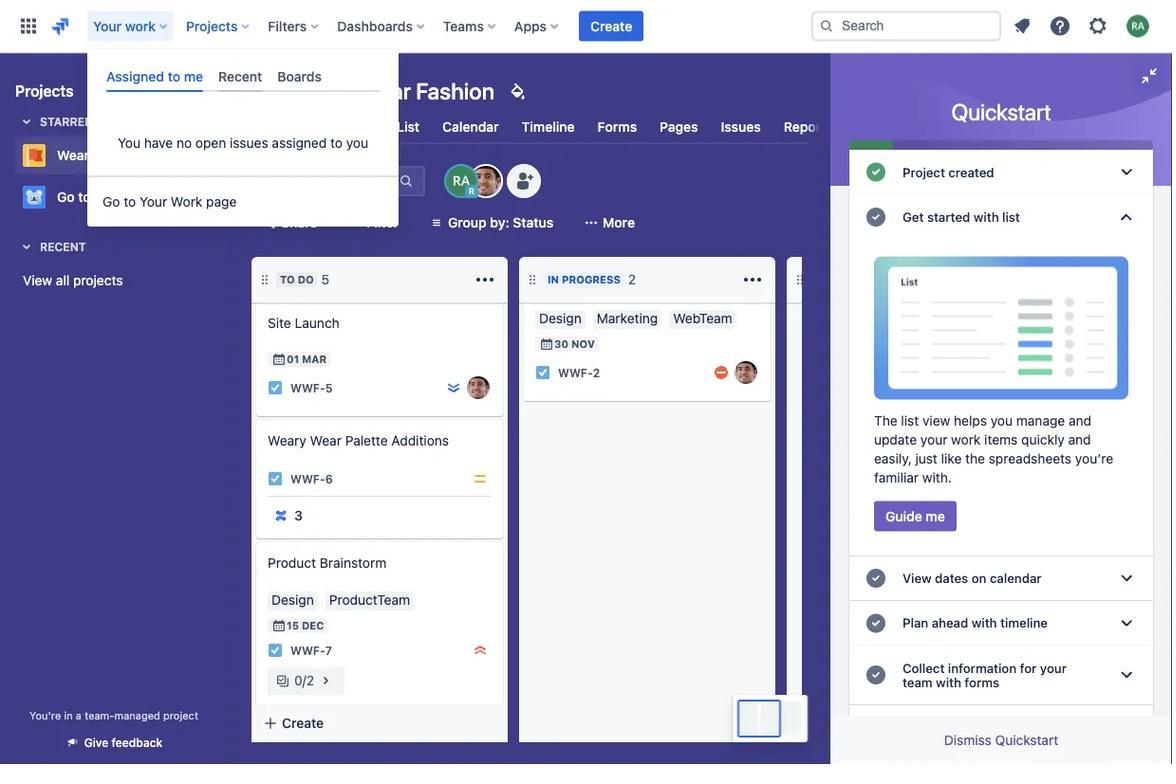 Task type: vqa. For each thing, say whether or not it's contained in the screenshot.
feedback icon
no



Task type: describe. For each thing, give the bounding box(es) containing it.
1 horizontal spatial fashion
[[416, 78, 495, 104]]

me inside button
[[926, 509, 945, 524]]

quickly
[[1021, 432, 1065, 447]]

0
[[294, 673, 302, 689]]

dismiss quickstart
[[944, 733, 1058, 749]]

timeline link
[[518, 110, 579, 144]]

medium image
[[473, 472, 488, 487]]

2 horizontal spatial wear
[[358, 78, 411, 104]]

spreadsheets
[[989, 451, 1072, 466]]

started
[[927, 209, 970, 225]]

nov
[[571, 338, 595, 351]]

timeline
[[522, 119, 575, 135]]

palette
[[345, 433, 388, 449]]

0 vertical spatial highest image
[[446, 263, 461, 278]]

help image
[[1049, 15, 1071, 37]]

work inside popup button
[[125, 18, 156, 34]]

silos
[[678, 274, 707, 289]]

wwf- for 5
[[290, 381, 325, 395]]

projects
[[73, 273, 123, 289]]

starred
[[40, 115, 93, 128]]

forms link
[[594, 110, 641, 144]]

in
[[548, 274, 559, 286]]

work inside the list view helps you manage and update your work items quickly and easily, just like the spreadsheets you're familiar with.
[[951, 432, 981, 447]]

appswitcher icon image
[[17, 15, 40, 37]]

on
[[972, 571, 986, 586]]

checked image for collect
[[865, 665, 887, 687]]

go for go to market sample
[[57, 189, 75, 205]]

plan ahead with timeline
[[903, 616, 1048, 631]]

2 vertical spatial wear
[[310, 433, 342, 449]]

launch
[[295, 316, 340, 331]]

with inside collect information for your team with forms
[[936, 675, 961, 691]]

filters
[[268, 18, 307, 34]]

chevron image for list
[[1115, 206, 1138, 229]]

issues
[[721, 119, 761, 135]]

plan ahead with timeline button
[[849, 601, 1153, 646]]

go to market sample link
[[15, 178, 205, 216]]

james peterson image
[[471, 166, 501, 196]]

more button
[[572, 208, 646, 238]]

list
[[397, 119, 420, 135]]

get started with list
[[903, 209, 1020, 225]]

list inside the list view helps you manage and update your work items quickly and easily, just like the spreadsheets you're familiar with.
[[901, 413, 919, 428]]

all
[[56, 273, 70, 289]]

weary wear fashion link
[[15, 137, 205, 175]]

design
[[632, 274, 674, 289]]

to down board
[[330, 135, 343, 151]]

primary element
[[11, 0, 811, 53]]

5 inside wwf-5 link
[[325, 381, 333, 395]]

helps
[[954, 413, 987, 428]]

1 vertical spatial create button
[[252, 707, 508, 741]]

list inside get started with list dropdown button
[[1002, 209, 1020, 225]]

wear inside 'link'
[[100, 148, 133, 163]]

medium high image
[[714, 365, 729, 381]]

give
[[84, 737, 108, 750]]

wwf-3
[[290, 264, 333, 277]]

7
[[325, 644, 332, 658]]

issues
[[230, 135, 268, 151]]

product listing design silos
[[535, 274, 707, 289]]

wwf-6 link
[[290, 471, 333, 487]]

by:
[[490, 215, 509, 231]]

wwf-6
[[290, 473, 333, 486]]

share button
[[251, 208, 329, 238]]

you have no open issues assigned to you
[[118, 135, 368, 151]]

ruby anderson image
[[446, 166, 476, 196]]

reports link
[[780, 110, 837, 144]]

get
[[903, 209, 924, 225]]

sample
[[142, 189, 187, 205]]

calendar link
[[439, 110, 503, 144]]

dashboards button
[[332, 11, 432, 41]]

information
[[948, 661, 1017, 676]]

wwf- for 3
[[290, 264, 325, 277]]

status
[[513, 215, 553, 231]]

01 march 2024 image
[[271, 352, 287, 367]]

0 vertical spatial you
[[346, 135, 368, 151]]

a
[[76, 710, 82, 722]]

01 mar
[[287, 354, 327, 366]]

chevron image for plan ahead with timeline
[[1115, 612, 1138, 635]]

team
[[903, 675, 933, 691]]

01 march 2024 image
[[271, 352, 287, 367]]

work
[[171, 194, 203, 210]]

you're in a team-managed project
[[29, 710, 198, 722]]

go to market sample
[[57, 189, 187, 205]]

0 horizontal spatial recent
[[40, 240, 86, 253]]

task image for wwf-2
[[535, 365, 550, 381]]

group
[[448, 215, 487, 231]]

chevron image for your
[[1115, 665, 1138, 687]]

summary
[[254, 119, 314, 135]]

james peterson image for 3
[[467, 259, 490, 282]]

in progress 2
[[548, 272, 636, 288]]

product brainstorm
[[268, 556, 387, 571]]

tab list containing board
[[239, 110, 837, 144]]

3 button
[[268, 505, 308, 528]]

easily,
[[874, 451, 912, 466]]

wwf-7 link
[[290, 643, 332, 659]]

notifications image
[[1011, 15, 1034, 37]]

james peterson image for 5
[[467, 377, 490, 400]]

reports
[[784, 119, 833, 135]]

for
[[1020, 661, 1037, 676]]

the list view helps you manage and update your work items quickly and easily, just like the spreadsheets you're familiar with.
[[874, 413, 1113, 485]]

collect information for your team with forms
[[903, 661, 1067, 691]]

created
[[948, 165, 994, 180]]

0 horizontal spatial projects
[[15, 82, 74, 100]]

guide
[[885, 509, 922, 524]]

checked image for plan
[[865, 612, 887, 635]]

lowest image
[[446, 381, 461, 396]]

me inside 'tab list'
[[184, 68, 203, 84]]

assigned
[[106, 68, 164, 84]]

Search board text field
[[252, 168, 397, 195]]

create button inside primary element
[[579, 11, 644, 41]]

in
[[64, 710, 73, 722]]

apps button
[[509, 11, 566, 41]]

guide me
[[885, 509, 945, 524]]

view all projects
[[23, 273, 123, 289]]

collapse recent projects image
[[15, 235, 38, 258]]

fashion inside weary wear fashion 'link'
[[136, 148, 185, 163]]

james peterson image for 2
[[735, 362, 757, 384]]

filter
[[367, 215, 399, 231]]

brainstorm
[[320, 556, 387, 571]]

chevron image for calendar
[[1115, 568, 1138, 590]]

2 vertical spatial weary
[[268, 433, 306, 449]]

minimize image
[[1138, 65, 1161, 87]]



Task type: locate. For each thing, give the bounding box(es) containing it.
filters button
[[262, 11, 326, 41]]

collapse starred projects image
[[15, 110, 38, 133]]

3 down wwf-6 link
[[294, 508, 303, 524]]

your profile and settings image
[[1127, 15, 1149, 37]]

view inside view dates on calendar 'dropdown button'
[[903, 571, 932, 586]]

0 / 2
[[294, 673, 314, 689]]

task image for wwf-6
[[268, 472, 283, 487]]

0 vertical spatial 3
[[325, 264, 333, 277]]

tab list down projects popup button at the left of page
[[99, 61, 387, 92]]

guide me button
[[874, 502, 956, 532]]

board
[[337, 119, 374, 135]]

fashion
[[416, 78, 495, 104], [136, 148, 185, 163]]

weary wear fashion up go to market sample
[[57, 148, 185, 163]]

go down weary wear fashion 'link' on the top of page
[[102, 194, 120, 210]]

2 checked image from the top
[[865, 612, 887, 635]]

task image
[[535, 365, 550, 381], [268, 472, 283, 487]]

3 right do
[[325, 264, 333, 277]]

15
[[287, 620, 299, 633]]

projects left 'filters' on the left of page
[[186, 18, 238, 34]]

wwf- for 6
[[290, 473, 325, 486]]

1 vertical spatial fashion
[[136, 148, 185, 163]]

assigned
[[272, 135, 327, 151]]

task image left the wwf-7 link
[[268, 643, 283, 659]]

1 horizontal spatial work
[[951, 432, 981, 447]]

1 checked image from the top
[[865, 206, 887, 229]]

0 vertical spatial chevron image
[[1115, 206, 1138, 229]]

james peterson image right medium high image
[[735, 362, 757, 384]]

2 chevron image from the top
[[1115, 612, 1138, 635]]

0 vertical spatial 2
[[628, 272, 636, 288]]

column actions menu image
[[741, 269, 764, 291]]

you
[[118, 135, 140, 151]]

0 vertical spatial weary
[[289, 78, 353, 104]]

me right guide
[[926, 509, 945, 524]]

project
[[163, 710, 198, 722]]

2 chevron image from the top
[[1115, 568, 1138, 590]]

0 vertical spatial your
[[93, 18, 122, 34]]

calendar
[[442, 119, 499, 135]]

1 vertical spatial chevron image
[[1115, 568, 1138, 590]]

work down helps
[[951, 432, 981, 447]]

checked image left team
[[865, 665, 887, 687]]

checked image for project
[[865, 161, 887, 184]]

1 chevron image from the top
[[1115, 206, 1138, 229]]

column actions menu image
[[474, 269, 496, 291]]

0 horizontal spatial highest image
[[446, 263, 461, 278]]

site
[[268, 316, 291, 331]]

1 horizontal spatial go
[[102, 194, 120, 210]]

5 down the mar
[[325, 381, 333, 395]]

your down view
[[920, 432, 948, 447]]

checked image inside plan ahead with timeline dropdown button
[[865, 612, 887, 635]]

1 horizontal spatial product
[[535, 274, 584, 289]]

tab list
[[99, 61, 387, 92], [239, 110, 837, 144]]

weary inside 'link'
[[57, 148, 97, 163]]

2 for in progress 2
[[628, 272, 636, 288]]

1 vertical spatial 3
[[294, 508, 303, 524]]

2 horizontal spatial 2
[[628, 272, 636, 288]]

wear up market
[[100, 148, 133, 163]]

chevron image inside project created dropdown button
[[1115, 161, 1138, 184]]

listing
[[587, 274, 628, 289]]

recent
[[218, 68, 262, 84], [40, 240, 86, 253]]

your inside your work popup button
[[93, 18, 122, 34]]

weary wear fashion up list
[[289, 78, 495, 104]]

fashion up 'calendar'
[[416, 78, 495, 104]]

and
[[1069, 413, 1092, 428], [1068, 432, 1091, 447]]

view
[[922, 413, 950, 428]]

james peterson image down group
[[467, 259, 490, 282]]

0 vertical spatial with
[[974, 209, 999, 225]]

1 vertical spatial your
[[139, 194, 167, 210]]

0 horizontal spatial view
[[23, 273, 52, 289]]

chevron image inside get started with list dropdown button
[[1115, 206, 1138, 229]]

0 vertical spatial quickstart
[[951, 99, 1051, 125]]

project created
[[903, 165, 994, 180]]

chevron image inside collect information for your team with forms dropdown button
[[1115, 665, 1138, 687]]

view
[[23, 273, 52, 289], [903, 571, 932, 586]]

teams
[[443, 18, 484, 34]]

your right "for"
[[1040, 661, 1067, 676]]

01
[[287, 354, 299, 366]]

2 vertical spatial checked image
[[865, 665, 887, 687]]

recent inside 'tab list'
[[218, 68, 262, 84]]

me down projects popup button at the left of page
[[184, 68, 203, 84]]

site launch
[[268, 316, 340, 331]]

wwf-2
[[558, 366, 600, 380]]

go for go to your work page
[[102, 194, 120, 210]]

1 task image from the top
[[268, 263, 283, 278]]

give feedback button
[[54, 728, 174, 759]]

1 horizontal spatial me
[[926, 509, 945, 524]]

30 nov
[[554, 338, 595, 351]]

2 checked image from the top
[[865, 568, 887, 590]]

2 vertical spatial with
[[936, 675, 961, 691]]

recent up all
[[40, 240, 86, 253]]

1 horizontal spatial task image
[[535, 365, 550, 381]]

1 vertical spatial work
[[951, 432, 981, 447]]

you're
[[29, 710, 61, 722]]

create down 0 / 2
[[282, 716, 324, 732]]

0 horizontal spatial go
[[57, 189, 75, 205]]

and up you're
[[1068, 432, 1091, 447]]

1 horizontal spatial 3
[[325, 264, 333, 277]]

you up the items
[[991, 413, 1013, 428]]

create button right apps dropdown button
[[579, 11, 644, 41]]

15 dec
[[287, 620, 324, 633]]

with right team
[[936, 675, 961, 691]]

3 task image from the top
[[268, 643, 283, 659]]

2 task image from the top
[[268, 381, 283, 396]]

checked image for get
[[865, 206, 887, 229]]

create inside primary element
[[590, 18, 632, 34]]

add people image
[[512, 170, 535, 193]]

1 vertical spatial me
[[926, 509, 945, 524]]

and right the manage
[[1069, 413, 1092, 428]]

collect
[[903, 661, 945, 676]]

view for view dates on calendar
[[903, 571, 932, 586]]

list down project created dropdown button
[[1002, 209, 1020, 225]]

2
[[628, 272, 636, 288], [593, 366, 600, 380], [306, 673, 314, 689]]

1 vertical spatial weary wear fashion
[[57, 148, 185, 163]]

view inside view all projects 'link'
[[23, 273, 52, 289]]

1 vertical spatial weary
[[57, 148, 97, 163]]

1 horizontal spatial your
[[1040, 661, 1067, 676]]

to inside 'tab list'
[[168, 68, 180, 84]]

your inside collect information for your team with forms
[[1040, 661, 1067, 676]]

list
[[1002, 209, 1020, 225], [901, 413, 919, 428]]

confluence image
[[273, 509, 289, 524], [273, 509, 289, 524]]

product down 3 button at the left bottom of the page
[[268, 556, 316, 571]]

wwf-
[[290, 264, 325, 277], [558, 366, 593, 380], [290, 381, 325, 395], [290, 473, 325, 486], [290, 644, 325, 658]]

2 down nov at the top of the page
[[593, 366, 600, 380]]

pages
[[660, 119, 698, 135]]

go
[[57, 189, 75, 205], [102, 194, 120, 210]]

task image for wwf-3
[[268, 263, 283, 278]]

project
[[903, 165, 945, 180]]

3 checked image from the top
[[865, 665, 887, 687]]

chevron image
[[1115, 161, 1138, 184], [1115, 612, 1138, 635]]

with right started
[[974, 209, 999, 225]]

team-
[[85, 710, 114, 722]]

0 vertical spatial create
[[590, 18, 632, 34]]

plan
[[903, 616, 928, 631]]

create
[[590, 18, 632, 34], [282, 716, 324, 732]]

1 vertical spatial task image
[[268, 381, 283, 396]]

0 horizontal spatial me
[[184, 68, 203, 84]]

view left dates
[[903, 571, 932, 586]]

set background color image
[[506, 80, 529, 102]]

with.
[[922, 470, 952, 485]]

/
[[302, 673, 306, 689]]

1 horizontal spatial wear
[[310, 433, 342, 449]]

0 horizontal spatial weary wear fashion
[[57, 148, 185, 163]]

1 vertical spatial chevron image
[[1115, 612, 1138, 635]]

checked image inside get started with list dropdown button
[[865, 206, 887, 229]]

0 vertical spatial your
[[920, 432, 948, 447]]

your inside the list view helps you manage and update your work items quickly and easily, just like the spreadsheets you're familiar with.
[[920, 432, 948, 447]]

checked image
[[865, 206, 887, 229], [865, 568, 887, 590]]

1 vertical spatial 5
[[325, 381, 333, 395]]

pages link
[[656, 110, 702, 144]]

0 vertical spatial projects
[[186, 18, 238, 34]]

open
[[195, 135, 226, 151]]

0 horizontal spatial wear
[[100, 148, 133, 163]]

0 vertical spatial and
[[1069, 413, 1092, 428]]

to for assigned to me
[[168, 68, 180, 84]]

more
[[603, 215, 635, 231]]

with for started
[[974, 209, 999, 225]]

checked image left 'plan'
[[865, 612, 887, 635]]

1 vertical spatial you
[[991, 413, 1013, 428]]

0 vertical spatial fashion
[[416, 78, 495, 104]]

0 vertical spatial 5
[[321, 272, 330, 288]]

projects inside projects popup button
[[186, 18, 238, 34]]

checked image left the get at the top of page
[[865, 206, 887, 229]]

3 chevron image from the top
[[1115, 665, 1138, 687]]

checked image for view
[[865, 568, 887, 590]]

wwf-5 link
[[290, 380, 333, 396]]

wear up 6
[[310, 433, 342, 449]]

1 chevron image from the top
[[1115, 161, 1138, 184]]

checked image down guide
[[865, 568, 887, 590]]

search image
[[819, 19, 834, 34]]

2 for 0 / 2
[[306, 673, 314, 689]]

items
[[984, 432, 1018, 447]]

projects up collapse starred projects "icon"
[[15, 82, 74, 100]]

to for go to your work page
[[124, 194, 136, 210]]

quickstart right dismiss
[[995, 733, 1058, 749]]

1 horizontal spatial list
[[1002, 209, 1020, 225]]

checked image inside view dates on calendar 'dropdown button'
[[865, 568, 887, 590]]

2 right 0
[[306, 673, 314, 689]]

share
[[281, 215, 317, 231]]

1 horizontal spatial view
[[903, 571, 932, 586]]

projects button
[[180, 11, 257, 41]]

give feedback
[[84, 737, 163, 750]]

tab list down set background color image
[[239, 110, 837, 144]]

1 horizontal spatial create button
[[579, 11, 644, 41]]

update
[[874, 432, 917, 447]]

15 december 2023 image
[[271, 619, 287, 634], [271, 619, 287, 634]]

1 vertical spatial checked image
[[865, 568, 887, 590]]

1 horizontal spatial weary wear fashion
[[289, 78, 495, 104]]

checked image
[[865, 161, 887, 184], [865, 612, 887, 635], [865, 665, 887, 687]]

with for ahead
[[972, 616, 997, 631]]

your
[[920, 432, 948, 447], [1040, 661, 1067, 676]]

1 vertical spatial recent
[[40, 240, 86, 253]]

you're
[[1075, 451, 1113, 466]]

to left market
[[78, 189, 91, 205]]

to left sample
[[124, 194, 136, 210]]

your left work
[[139, 194, 167, 210]]

checked image inside project created dropdown button
[[865, 161, 887, 184]]

0 vertical spatial work
[[125, 18, 156, 34]]

you inside the list view helps you manage and update your work items quickly and easily, just like the spreadsheets you're familiar with.
[[991, 413, 1013, 428]]

1 vertical spatial quickstart
[[995, 733, 1058, 749]]

1 vertical spatial wear
[[100, 148, 133, 163]]

create button down /
[[252, 707, 508, 741]]

1 vertical spatial checked image
[[865, 612, 887, 635]]

to for go to market sample
[[78, 189, 91, 205]]

1 checked image from the top
[[865, 161, 887, 184]]

james peterson image right the lowest icon
[[467, 377, 490, 400]]

Search field
[[811, 11, 1001, 41]]

0 horizontal spatial list
[[901, 413, 919, 428]]

1 horizontal spatial projects
[[186, 18, 238, 34]]

0 horizontal spatial your
[[920, 432, 948, 447]]

0 horizontal spatial fashion
[[136, 148, 185, 163]]

0 vertical spatial weary wear fashion
[[289, 78, 495, 104]]

checked image left project
[[865, 161, 887, 184]]

chevron image for project created
[[1115, 161, 1138, 184]]

5
[[321, 272, 330, 288], [325, 381, 333, 395]]

wwf-2 link
[[558, 365, 600, 381]]

quickstart up project created dropdown button
[[951, 99, 1051, 125]]

0 vertical spatial checked image
[[865, 161, 887, 184]]

task image for wwf-7
[[268, 643, 283, 659]]

wwf- for 2
[[558, 366, 593, 380]]

0 vertical spatial checked image
[[865, 206, 887, 229]]

task image for wwf-5
[[268, 381, 283, 396]]

your up assigned
[[93, 18, 122, 34]]

1 vertical spatial create
[[282, 716, 324, 732]]

30 november 2023 image
[[539, 337, 554, 352], [539, 337, 554, 352]]

0 vertical spatial wear
[[358, 78, 411, 104]]

0 vertical spatial view
[[23, 273, 52, 289]]

0 vertical spatial me
[[184, 68, 203, 84]]

create right apps dropdown button
[[590, 18, 632, 34]]

recent down projects popup button at the left of page
[[218, 68, 262, 84]]

project created button
[[849, 150, 1153, 195]]

collect information for your team with forms button
[[849, 646, 1153, 706]]

banner
[[0, 0, 1172, 53]]

1 horizontal spatial your
[[139, 194, 167, 210]]

with right ahead
[[972, 616, 997, 631]]

0 vertical spatial create button
[[579, 11, 644, 41]]

to do 5
[[280, 272, 330, 288]]

highest image
[[446, 263, 461, 278], [473, 643, 488, 659]]

boards
[[277, 68, 322, 84]]

ahead
[[932, 616, 968, 631]]

just
[[915, 451, 938, 466]]

managed
[[114, 710, 160, 722]]

banner containing your work
[[0, 0, 1172, 53]]

0 horizontal spatial work
[[125, 18, 156, 34]]

weary up wwf-6
[[268, 433, 306, 449]]

0 vertical spatial task image
[[535, 365, 550, 381]]

0 horizontal spatial create button
[[252, 707, 508, 741]]

additions
[[391, 433, 449, 449]]

james peterson image
[[467, 259, 490, 282], [735, 362, 757, 384], [467, 377, 490, 400]]

1 vertical spatial with
[[972, 616, 997, 631]]

0 vertical spatial task image
[[268, 263, 283, 278]]

0 horizontal spatial task image
[[268, 472, 283, 487]]

calendar
[[990, 571, 1042, 586]]

0 horizontal spatial create
[[282, 716, 324, 732]]

wwf-7
[[290, 644, 332, 658]]

go left market
[[57, 189, 75, 205]]

wear
[[358, 78, 411, 104], [100, 148, 133, 163], [310, 433, 342, 449]]

1 vertical spatial projects
[[15, 82, 74, 100]]

0 horizontal spatial 3
[[294, 508, 303, 524]]

view dates on calendar
[[903, 571, 1042, 586]]

1 vertical spatial view
[[903, 571, 932, 586]]

market
[[94, 189, 138, 205]]

have
[[144, 135, 173, 151]]

weary down starred
[[57, 148, 97, 163]]

2 vertical spatial chevron image
[[1115, 665, 1138, 687]]

dec
[[302, 620, 324, 633]]

progress bar
[[849, 140, 1153, 150]]

0 horizontal spatial 2
[[306, 673, 314, 689]]

list link
[[393, 110, 423, 144]]

wwf-5
[[290, 381, 333, 395]]

tab list containing assigned to me
[[99, 61, 387, 92]]

0 horizontal spatial you
[[346, 135, 368, 151]]

product for product brainstorm
[[268, 556, 316, 571]]

task image left wwf-6 link
[[268, 472, 283, 487]]

task image left do
[[268, 263, 283, 278]]

0 vertical spatial chevron image
[[1115, 161, 1138, 184]]

chevron image
[[1115, 206, 1138, 229], [1115, 568, 1138, 590], [1115, 665, 1138, 687]]

2 right listing
[[628, 272, 636, 288]]

task image down 01 march 2024 image
[[268, 381, 283, 396]]

chevron image inside view dates on calendar 'dropdown button'
[[1115, 568, 1138, 590]]

5 right do
[[321, 272, 330, 288]]

1 vertical spatial 2
[[593, 366, 600, 380]]

1 vertical spatial product
[[268, 556, 316, 571]]

product left listing
[[535, 274, 584, 289]]

0 vertical spatial product
[[535, 274, 584, 289]]

list up update
[[901, 413, 919, 428]]

fashion up sample
[[136, 148, 185, 163]]

task image
[[268, 263, 283, 278], [268, 381, 283, 396], [268, 643, 283, 659]]

to right assigned
[[168, 68, 180, 84]]

view left all
[[23, 273, 52, 289]]

task image left 'wwf-2' link
[[535, 365, 550, 381]]

issues link
[[717, 110, 765, 144]]

work up assigned
[[125, 18, 156, 34]]

1 horizontal spatial 2
[[593, 366, 600, 380]]

1 vertical spatial task image
[[268, 472, 283, 487]]

product for product listing design silos
[[535, 274, 584, 289]]

3 inside button
[[294, 508, 303, 524]]

weary up board
[[289, 78, 353, 104]]

wwf- for 7
[[290, 644, 325, 658]]

you
[[346, 135, 368, 151], [991, 413, 1013, 428]]

weary wear fashion inside 'link'
[[57, 148, 185, 163]]

settings image
[[1087, 15, 1109, 37]]

1 vertical spatial list
[[901, 413, 919, 428]]

wear up list
[[358, 78, 411, 104]]

1 horizontal spatial recent
[[218, 68, 262, 84]]

0 vertical spatial list
[[1002, 209, 1020, 225]]

go to your work page link
[[87, 183, 399, 221]]

3
[[325, 264, 333, 277], [294, 508, 303, 524]]

your
[[93, 18, 122, 34], [139, 194, 167, 210]]

filter button
[[336, 208, 410, 238]]

quickstart
[[951, 99, 1051, 125], [995, 733, 1058, 749]]

1 horizontal spatial highest image
[[473, 643, 488, 659]]

mar
[[302, 354, 327, 366]]

page
[[206, 194, 237, 210]]

you down board
[[346, 135, 368, 151]]

me
[[184, 68, 203, 84], [926, 509, 945, 524]]

feedback
[[112, 737, 163, 750]]

0 vertical spatial recent
[[218, 68, 262, 84]]

1 vertical spatial your
[[1040, 661, 1067, 676]]

your inside the go to your work page link
[[139, 194, 167, 210]]

1 vertical spatial and
[[1068, 432, 1091, 447]]

view for view all projects
[[23, 273, 52, 289]]

chevron image inside plan ahead with timeline dropdown button
[[1115, 612, 1138, 635]]

manage
[[1016, 413, 1065, 428]]

1 horizontal spatial you
[[991, 413, 1013, 428]]

jira image
[[49, 15, 72, 37], [49, 15, 72, 37]]

create button
[[579, 11, 644, 41], [252, 707, 508, 741]]



